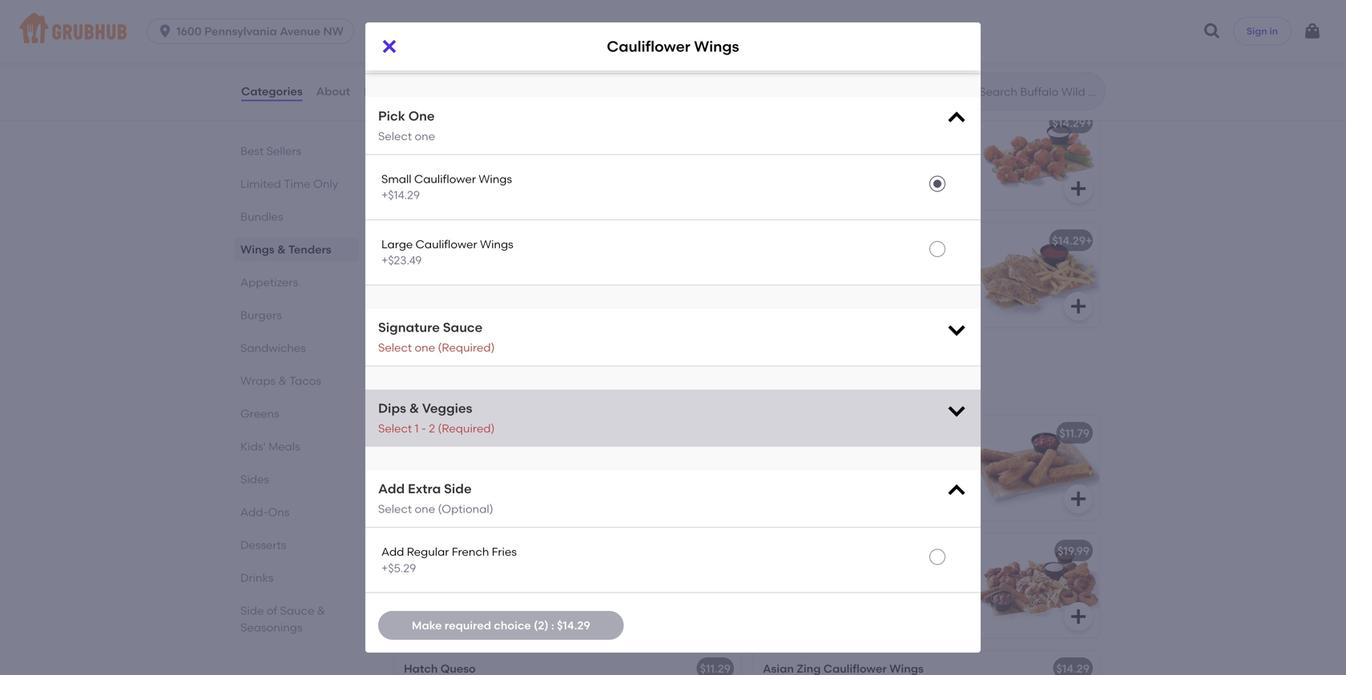 Task type: vqa. For each thing, say whether or not it's contained in the screenshot.
the Drinks
yes



Task type: describe. For each thing, give the bounding box(es) containing it.
limited
[[241, 177, 281, 191]]

(required) inside "dips & veggies select 1 - 2 (required)"
[[438, 422, 495, 436]]

wings inside juicy all-white chicken, lightly breaded and perfectly crispy. free dip and veggies with every wings purchase
[[833, 70, 872, 83]]

make required choice (2) : $14.29
[[412, 619, 591, 633]]

-
[[422, 422, 426, 436]]

sauce for cut
[[830, 273, 868, 287]]

pick
[[378, 108, 406, 124]]

2 6 from the left
[[542, 139, 549, 152]]

cheese
[[467, 600, 511, 613]]

style
[[524, 37, 557, 51]]

house sampler image
[[980, 534, 1100, 638]]

dips
[[378, 401, 406, 416]]

greens
[[241, 407, 280, 421]]

york-
[[489, 37, 524, 51]]

wings left crispy.
[[695, 38, 740, 55]]

one for one
[[415, 129, 435, 143]]

pretzel
[[465, 545, 503, 558]]

time
[[284, 177, 311, 191]]

+$23.49
[[382, 254, 422, 268]]

choice
[[494, 619, 531, 633]]

sign in button
[[1234, 17, 1292, 46]]

wings inside small cauliflower wings +$14.29
[[479, 172, 512, 186]]

make
[[412, 619, 442, 633]]

limited time only
[[241, 177, 338, 191]]

one
[[409, 108, 435, 124]]

choice for hand-
[[413, 273, 458, 287]]

sauce inside signature sauce select one (required)
[[443, 320, 483, 336]]

seasoning inside pretzel knots / everything seasoning / new belgium fat tire® beer cheese / honey mustard
[[404, 584, 471, 597]]

cauliflower wings
[[607, 38, 740, 55]]

side inside add extra side select one (optional)
[[444, 482, 472, 497]]

chicken,
[[863, 21, 918, 35]]

wraps
[[241, 374, 276, 388]]

panko
[[913, 449, 953, 463]]

cut inside hand-breaded chicken tenders / choice of sauce or dry seasoning / natural-cut french fries
[[539, 289, 563, 303]]

breaded dill pickles / southwestern ranch
[[404, 449, 542, 479]]

veggies
[[422, 401, 473, 416]]

breaded
[[439, 234, 487, 248]]

pickles
[[485, 449, 531, 463]]

appetizers appetizers
[[391, 361, 483, 395]]

& inside "side of sauce & seasonings"
[[317, 605, 326, 618]]

select inside signature sauce select one (required)
[[378, 341, 412, 355]]

seasoned
[[850, 449, 911, 463]]

quantity
[[378, 44, 434, 59]]

ranch
[[500, 466, 542, 479]]

tire®
[[404, 600, 434, 613]]

knots
[[454, 567, 492, 581]]

dip for new
[[433, 54, 452, 67]]

dips & veggies select 1 - 2 (required)
[[378, 401, 495, 436]]

sauce inside "side of sauce & seasonings"
[[280, 605, 315, 618]]

$14.29 + for naked tenders® image
[[1053, 234, 1093, 248]]

$19.99
[[1058, 545, 1090, 558]]

/ inside breaded dill pickles / southwestern ranch
[[534, 449, 540, 463]]

purchase for york-
[[446, 70, 507, 83]]

appetizers inside appetizers appetizers
[[391, 384, 441, 395]]

fried pickles image
[[621, 416, 741, 520]]

regular
[[407, 546, 449, 559]]

french
[[452, 546, 489, 559]]

add-ons
[[241, 506, 290, 520]]

& for tacos
[[279, 374, 287, 388]]

hatch queso image
[[621, 652, 741, 676]]

or for dry
[[520, 273, 537, 287]]

sellers
[[267, 144, 302, 158]]

pickles
[[435, 427, 473, 440]]

new inside "award-winning & authentic buffalo, new york-style wings. free dip and veggies with every wings purchase"
[[460, 37, 487, 51]]

award-winning & authentic buffalo, new york-style wings. free dip and veggies with every wings purchase button
[[394, 0, 741, 92]]

appetizers for appetizers appetizers
[[391, 361, 483, 382]]

side of sauce & seasonings
[[241, 605, 326, 635]]

6 traditional wings / 6 boneless wings / natural cut french fries / slaw
[[404, 139, 595, 185]]

chicken tenders / grilled / choice of sauce or seasoning / natural-cut french fries
[[763, 257, 957, 303]]

boneless wings image
[[980, 0, 1100, 92]]

pretzel
[[404, 567, 451, 581]]

reviews button
[[363, 63, 410, 120]]

natural- inside the chicken tenders / grilled / choice of sauce or seasoning / natural-cut french fries
[[772, 289, 829, 303]]

hand-breaded tenders image
[[621, 223, 741, 327]]

breaded inside breaded dill pickles / southwestern ranch
[[404, 449, 456, 463]]

seasoning inside the chicken tenders / grilled / choice of sauce or seasoning / natural-cut french fries
[[890, 273, 957, 287]]

choice for chicken
[[763, 273, 809, 287]]

hand-breaded tenders
[[404, 234, 532, 248]]

large
[[382, 238, 413, 251]]

one for sauce
[[415, 341, 435, 355]]

avenue
[[280, 24, 321, 38]]

signature sauce select one (required)
[[378, 320, 495, 355]]

drinks
[[241, 572, 274, 585]]

:
[[552, 619, 555, 633]]

wings up slaw at the top of the page
[[465, 155, 504, 169]]

cut inside 6 traditional wings / 6 boneless wings / natural cut french fries / slaw
[[570, 155, 595, 169]]

search icon image
[[954, 82, 973, 101]]

only
[[314, 177, 338, 191]]

chicken inside the chicken tenders / grilled / choice of sauce or seasoning / natural-cut french fries
[[763, 257, 815, 270]]

tenders for hand-breaded tenders
[[489, 234, 532, 248]]

wings down bundles
[[241, 243, 275, 257]]

& inside "award-winning & authentic buffalo, new york-style wings. free dip and veggies with every wings purchase"
[[505, 21, 514, 35]]

dill
[[459, 449, 483, 463]]

cauliflower for large cauliflower wings +$23.49
[[416, 238, 478, 251]]

1
[[415, 422, 419, 436]]

$14.29 for the cauliflower wings image
[[1053, 116, 1086, 130]]

knots
[[506, 545, 537, 558]]

traditional
[[413, 139, 489, 152]]

chicken inside hand-breaded chicken tenders / choice of sauce or dry seasoning / natural-cut french fries
[[497, 257, 549, 270]]

wraps & tacos
[[241, 374, 321, 388]]

free for lightly
[[808, 54, 834, 67]]

one inside add extra side select one (optional)
[[415, 503, 435, 516]]

pennsylvania
[[204, 24, 277, 38]]

mozzarella / seasoned panko breading / marinara
[[763, 449, 953, 479]]

traditional & boneless combo image
[[621, 105, 741, 210]]

everything
[[504, 567, 574, 581]]

award-winning & authentic buffalo, new york-style wings. free dip and veggies with every wings purchase
[[404, 21, 601, 83]]

boneless
[[478, 116, 527, 130]]

(optional)
[[438, 503, 494, 516]]

best
[[241, 144, 264, 158]]

tenders inside the chicken tenders / grilled / choice of sauce or seasoning / natural-cut french fries
[[818, 257, 869, 270]]

about button
[[316, 63, 351, 120]]

large cauliflower wings +$23.49
[[382, 238, 514, 268]]

wings inside the large cauliflower wings +$23.49
[[480, 238, 514, 251]]

wings.
[[560, 37, 601, 51]]



Task type: locate. For each thing, give the bounding box(es) containing it.
fried
[[404, 427, 432, 440]]

wings & tenders
[[241, 243, 332, 257]]

1 vertical spatial one
[[415, 341, 435, 355]]

2 one from the top
[[415, 341, 435, 355]]

fries inside 6 traditional wings / 6 boneless wings / natural cut french fries / slaw
[[453, 171, 483, 185]]

dip down white
[[837, 54, 855, 67]]

breaded inside juicy all-white chicken, lightly breaded and perfectly crispy. free dip and veggies with every wings purchase
[[812, 37, 864, 51]]

of inside the chicken tenders / grilled / choice of sauce or seasoning / natural-cut french fries
[[811, 273, 827, 287]]

1 vertical spatial seasoning
[[404, 289, 471, 303]]

of for natural-
[[811, 273, 827, 287]]

select down pick
[[378, 129, 412, 143]]

of inside hand-breaded chicken tenders / choice of sauce or dry seasoning / natural-cut french fries
[[461, 273, 476, 287]]

seasoning down the pretzel on the left bottom of the page
[[404, 584, 471, 597]]

white
[[824, 21, 860, 35]]

extra
[[408, 482, 441, 497]]

2 free from the left
[[808, 54, 834, 67]]

1 horizontal spatial of
[[811, 273, 827, 287]]

(required) up appetizers appetizers
[[438, 341, 495, 355]]

1 horizontal spatial side
[[444, 482, 472, 497]]

breaded inside hand-breaded chicken tenders / choice of sauce or dry seasoning / natural-cut french fries
[[442, 257, 495, 270]]

2 vertical spatial seasoning
[[404, 584, 471, 597]]

2 + from the top
[[1086, 234, 1093, 248]]

wings inside "award-winning & authentic buffalo, new york-style wings. free dip and veggies with every wings purchase"
[[404, 70, 443, 83]]

add up '+$5.29'
[[382, 546, 404, 559]]

1 choice from the left
[[413, 273, 458, 287]]

1 horizontal spatial dip
[[837, 54, 855, 67]]

combo
[[529, 116, 570, 130]]

add regular french fries +$5.29
[[382, 546, 517, 575]]

breaded down hand-breaded tenders
[[442, 257, 495, 270]]

1 purchase from the left
[[446, 70, 507, 83]]

2 vertical spatial $14.29
[[557, 619, 591, 633]]

1 free from the left
[[404, 54, 431, 67]]

& up '1'
[[410, 401, 419, 416]]

add extra side select one (optional)
[[378, 482, 494, 516]]

sides
[[241, 473, 269, 487]]

svg image
[[380, 37, 399, 56], [710, 61, 730, 80], [1070, 179, 1089, 198], [946, 319, 969, 341], [946, 400, 969, 422], [1070, 490, 1089, 509], [1070, 608, 1089, 627]]

beer
[[437, 600, 464, 613]]

honey
[[522, 600, 562, 613]]

fries
[[492, 546, 517, 559]]

1 $14.29 + from the top
[[1053, 116, 1093, 130]]

select down extra
[[378, 503, 412, 516]]

0 horizontal spatial purchase
[[446, 70, 507, 83]]

breaded down fried pickles
[[404, 449, 456, 463]]

fries up signature sauce select one (required)
[[453, 306, 483, 319]]

new inside pretzel knots / everything seasoning / new belgium fat tire® beer cheese / honey mustard
[[482, 584, 509, 597]]

ons
[[268, 506, 290, 520]]

sauce right of
[[280, 605, 315, 618]]

2 purchase from the left
[[874, 70, 936, 83]]

appetizers up dips
[[391, 384, 441, 395]]

buffalo,
[[404, 37, 458, 51]]

or for seasoning
[[871, 273, 888, 287]]

0 vertical spatial seasoning
[[890, 273, 957, 287]]

free for buffalo,
[[404, 54, 431, 67]]

veggies for perfectly
[[885, 54, 934, 67]]

Search Buffalo Wild Wings search field
[[978, 84, 1101, 99]]

1 vertical spatial sauce
[[280, 605, 315, 618]]

1 horizontal spatial veggies
[[885, 54, 934, 67]]

0 vertical spatial french
[[404, 171, 450, 185]]

1 vertical spatial every
[[795, 70, 830, 83]]

0 horizontal spatial dip
[[433, 54, 452, 67]]

2 or from the left
[[871, 273, 888, 287]]

2 vertical spatial appetizers
[[391, 384, 441, 395]]

1 natural- from the left
[[482, 289, 539, 303]]

add-
[[241, 506, 268, 520]]

or down grilled
[[871, 273, 888, 287]]

1 horizontal spatial every
[[795, 70, 830, 83]]

natural
[[515, 155, 568, 169]]

juicy all-white chicken, lightly breaded and perfectly crispy. free dip and veggies with every wings purchase button
[[754, 0, 1100, 92]]

cauliflower for small cauliflower wings +$14.29
[[414, 172, 476, 186]]

french down boneless
[[404, 171, 450, 185]]

1 horizontal spatial with
[[763, 70, 793, 83]]

1 vertical spatial breaded
[[442, 257, 495, 270]]

wings down traditional
[[479, 172, 512, 186]]

0 vertical spatial side
[[444, 482, 472, 497]]

1 tenders from the left
[[552, 257, 603, 270]]

with down style
[[534, 54, 563, 67]]

veggies inside juicy all-white chicken, lightly breaded and perfectly crispy. free dip and veggies with every wings purchase
[[885, 54, 934, 67]]

every for crispy.
[[795, 70, 830, 83]]

1 vertical spatial french
[[856, 289, 902, 303]]

authentic
[[517, 21, 582, 35]]

free inside juicy all-white chicken, lightly breaded and perfectly crispy. free dip and veggies with every wings purchase
[[808, 54, 834, 67]]

cauliflower inside the large cauliflower wings +$23.49
[[416, 238, 478, 251]]

0 horizontal spatial cut
[[539, 289, 563, 303]]

& for veggies
[[410, 401, 419, 416]]

& for tenders
[[277, 243, 286, 257]]

1 horizontal spatial tenders
[[489, 234, 532, 248]]

signature
[[378, 320, 440, 336]]

grilled
[[880, 257, 927, 270]]

best sellers
[[241, 144, 302, 158]]

free down buffalo,
[[404, 54, 431, 67]]

french inside hand-breaded chicken tenders / choice of sauce or dry seasoning / natural-cut french fries
[[404, 306, 450, 319]]

0 vertical spatial breaded
[[812, 37, 864, 51]]

with for wings.
[[534, 54, 563, 67]]

0 horizontal spatial tenders
[[289, 243, 332, 257]]

+ for the cauliflower wings image
[[1086, 116, 1093, 130]]

& left "tacos"
[[279, 374, 287, 388]]

kids'
[[241, 440, 266, 454]]

2 dip from the left
[[837, 54, 855, 67]]

3 select from the top
[[378, 422, 412, 436]]

tenders left grilled
[[818, 257, 869, 270]]

required
[[445, 619, 492, 633]]

& down bundles
[[277, 243, 286, 257]]

with inside "award-winning & authentic buffalo, new york-style wings. free dip and veggies with every wings purchase"
[[534, 54, 563, 67]]

6 up boneless
[[404, 139, 411, 152]]

of for /
[[461, 273, 476, 287]]

0 horizontal spatial tenders
[[552, 257, 603, 270]]

1 vertical spatial $14.29
[[1053, 234, 1086, 248]]

2 veggies from the left
[[885, 54, 934, 67]]

0 vertical spatial with
[[534, 54, 563, 67]]

0 horizontal spatial or
[[520, 273, 537, 287]]

dip inside juicy all-white chicken, lightly breaded and perfectly crispy. free dip and veggies with every wings purchase
[[837, 54, 855, 67]]

breading
[[763, 466, 822, 479]]

sign in
[[1247, 25, 1279, 37]]

0 horizontal spatial natural-
[[482, 289, 539, 303]]

0 horizontal spatial 6
[[404, 139, 411, 152]]

one down the signature
[[415, 341, 435, 355]]

tenders inside hand-breaded chicken tenders / choice of sauce or dry seasoning / natural-cut french fries
[[552, 257, 603, 270]]

2 select from the top
[[378, 341, 412, 355]]

crispy.
[[763, 54, 805, 67]]

veggies down york-
[[482, 54, 531, 67]]

0 horizontal spatial choice
[[413, 273, 458, 287]]

1 vertical spatial side
[[241, 605, 264, 618]]

seasoning down grilled
[[890, 273, 957, 287]]

purchase inside juicy all-white chicken, lightly breaded and perfectly crispy. free dip and veggies with every wings purchase
[[874, 70, 936, 83]]

new up cheese
[[482, 584, 509, 597]]

cut inside the chicken tenders / grilled / choice of sauce or seasoning / natural-cut french fries
[[829, 289, 853, 303]]

1 vertical spatial new
[[482, 584, 509, 597]]

tacos
[[289, 374, 321, 388]]

every inside "award-winning & authentic buffalo, new york-style wings. free dip and veggies with every wings purchase"
[[566, 54, 600, 67]]

southwestern
[[404, 466, 498, 479]]

free down all-
[[808, 54, 834, 67]]

1 horizontal spatial sauce
[[443, 320, 483, 336]]

+ for naked tenders® image
[[1086, 234, 1093, 248]]

0 vertical spatial add
[[378, 482, 405, 497]]

mustard
[[404, 616, 458, 630]]

1 horizontal spatial free
[[808, 54, 834, 67]]

1 horizontal spatial chicken
[[763, 257, 815, 270]]

juicy
[[763, 21, 797, 35]]

categories
[[241, 84, 303, 98]]

one inside signature sauce select one (required)
[[415, 341, 435, 355]]

of
[[461, 273, 476, 287], [811, 273, 827, 287]]

0 vertical spatial one
[[415, 129, 435, 143]]

0 vertical spatial every
[[566, 54, 600, 67]]

1 chicken from the left
[[497, 257, 549, 270]]

sauce
[[443, 320, 483, 336], [280, 605, 315, 618]]

veggies for style
[[482, 54, 531, 67]]

and inside "award-winning & authentic buffalo, new york-style wings. free dip and veggies with every wings purchase"
[[454, 54, 479, 67]]

asian zing cauliflower wings image
[[980, 652, 1100, 676]]

one down extra
[[415, 503, 435, 516]]

fat
[[564, 584, 584, 597]]

fries inside hand-breaded chicken tenders / choice of sauce or dry seasoning / natural-cut french fries
[[453, 306, 483, 319]]

0 vertical spatial fries
[[453, 171, 483, 185]]

sandwiches
[[241, 342, 306, 355]]

everything pretzel knots image
[[621, 534, 741, 638]]

$14.29
[[1053, 116, 1086, 130], [1053, 234, 1086, 248], [557, 619, 591, 633]]

1 horizontal spatial or
[[871, 273, 888, 287]]

tenders down time
[[289, 243, 332, 257]]

meals
[[269, 440, 300, 454]]

0 vertical spatial appetizers
[[241, 276, 298, 289]]

natural- inside hand-breaded chicken tenders / choice of sauce or dry seasoning / natural-cut french fries
[[482, 289, 539, 303]]

appetizers down signature sauce select one (required)
[[391, 361, 483, 382]]

(2)
[[534, 619, 549, 633]]

with inside juicy all-white chicken, lightly breaded and perfectly crispy. free dip and veggies with every wings purchase
[[763, 70, 793, 83]]

traditional
[[404, 116, 464, 130]]

french
[[404, 171, 450, 185], [856, 289, 902, 303], [404, 306, 450, 319]]

0 horizontal spatial with
[[534, 54, 563, 67]]

categories button
[[241, 63, 304, 120]]

0 vertical spatial $14.29 +
[[1053, 116, 1093, 130]]

1 select from the top
[[378, 129, 412, 143]]

boneless
[[404, 155, 462, 169]]

+$14.29
[[382, 188, 420, 202]]

every down wings.
[[566, 54, 600, 67]]

side left of
[[241, 605, 264, 618]]

hand-
[[404, 234, 439, 248]]

french down grilled
[[856, 289, 902, 303]]

1 6 from the left
[[404, 139, 411, 152]]

0 horizontal spatial free
[[404, 54, 431, 67]]

add inside add regular french fries +$5.29
[[382, 546, 404, 559]]

1600 pennsylvania avenue nw
[[176, 24, 344, 38]]

add for add regular french fries
[[382, 546, 404, 559]]

sauce inside the chicken tenders / grilled / choice of sauce or seasoning / natural-cut french fries
[[830, 273, 868, 287]]

1 vertical spatial fries
[[904, 289, 934, 303]]

select inside add extra side select one (optional)
[[378, 503, 412, 516]]

purchase inside "award-winning & authentic buffalo, new york-style wings. free dip and veggies with every wings purchase"
[[446, 70, 507, 83]]

add inside add extra side select one (optional)
[[378, 482, 405, 497]]

& right of
[[317, 605, 326, 618]]

purchase for and
[[874, 70, 936, 83]]

2 choice from the left
[[763, 273, 809, 287]]

0 horizontal spatial veggies
[[482, 54, 531, 67]]

2 vertical spatial cauliflower
[[416, 238, 478, 251]]

choice inside the chicken tenders / grilled / choice of sauce or seasoning / natural-cut french fries
[[763, 273, 809, 287]]

add left extra
[[378, 482, 405, 497]]

& for boneless
[[467, 116, 475, 130]]

1 one from the top
[[415, 129, 435, 143]]

0 horizontal spatial sauce
[[479, 273, 517, 287]]

1 horizontal spatial purchase
[[874, 70, 936, 83]]

0 vertical spatial cauliflower
[[607, 38, 691, 55]]

1 horizontal spatial sauce
[[830, 273, 868, 287]]

tenders for wings & tenders
[[289, 243, 332, 257]]

marinara
[[833, 466, 893, 479]]

or left dry
[[520, 273, 537, 287]]

fries
[[453, 171, 483, 185], [904, 289, 934, 303], [453, 306, 483, 319]]

every inside juicy all-white chicken, lightly breaded and perfectly crispy. free dip and veggies with every wings purchase
[[795, 70, 830, 83]]

0 horizontal spatial side
[[241, 605, 264, 618]]

0 horizontal spatial chicken
[[497, 257, 549, 270]]

$14.29 for naked tenders® image
[[1053, 234, 1086, 248]]

mozzarella sticks image
[[980, 416, 1100, 520]]

1 of from the left
[[461, 273, 476, 287]]

1 vertical spatial (required)
[[438, 422, 495, 436]]

or inside the chicken tenders / grilled / choice of sauce or seasoning / natural-cut french fries
[[871, 273, 888, 287]]

and for wings.
[[454, 54, 479, 67]]

every for wings.
[[566, 54, 600, 67]]

3 one from the top
[[415, 503, 435, 516]]

veggies inside "award-winning & authentic buffalo, new york-style wings. free dip and veggies with every wings purchase"
[[482, 54, 531, 67]]

6
[[404, 139, 411, 152], [542, 139, 549, 152]]

free
[[404, 54, 431, 67], [808, 54, 834, 67]]

burgers
[[241, 309, 282, 322]]

0 vertical spatial (required)
[[438, 341, 495, 355]]

1600
[[176, 24, 202, 38]]

small
[[382, 172, 412, 186]]

purchase down 'perfectly'
[[874, 70, 936, 83]]

with down crispy.
[[763, 70, 793, 83]]

0 vertical spatial $14.29
[[1053, 116, 1086, 130]]

about
[[316, 84, 350, 98]]

appetizers
[[241, 276, 298, 289], [391, 361, 483, 382], [391, 384, 441, 395]]

lightly
[[763, 37, 809, 51]]

wings down boneless
[[492, 139, 531, 152]]

1 vertical spatial $14.29 +
[[1053, 234, 1093, 248]]

fries inside the chicken tenders / grilled / choice of sauce or seasoning / natural-cut french fries
[[904, 289, 934, 303]]

2 horizontal spatial cut
[[829, 289, 853, 303]]

sign
[[1247, 25, 1268, 37]]

veggies
[[482, 54, 531, 67], [885, 54, 934, 67]]

juicy all-white chicken, lightly breaded and perfectly crispy. free dip and veggies with every wings purchase
[[763, 21, 956, 83]]

dip inside "award-winning & authentic buffalo, new york-style wings. free dip and veggies with every wings purchase"
[[433, 54, 452, 67]]

with for crispy.
[[763, 70, 793, 83]]

1 or from the left
[[520, 273, 537, 287]]

sauce right the signature
[[443, 320, 483, 336]]

+
[[1086, 116, 1093, 130], [1086, 234, 1093, 248]]

side inside "side of sauce & seasonings"
[[241, 605, 264, 618]]

veggies down 'perfectly'
[[885, 54, 934, 67]]

sauce for natural-
[[479, 273, 517, 287]]

1 vertical spatial with
[[763, 70, 793, 83]]

add
[[378, 482, 405, 497], [382, 546, 404, 559]]

1 horizontal spatial cut
[[570, 155, 595, 169]]

naked tenders® image
[[980, 223, 1100, 327]]

0 vertical spatial new
[[460, 37, 487, 51]]

1 vertical spatial +
[[1086, 234, 1093, 248]]

0 horizontal spatial sauce
[[280, 605, 315, 618]]

winning
[[450, 21, 503, 35]]

1 vertical spatial cauliflower
[[414, 172, 476, 186]]

cauliflower right wings.
[[607, 38, 691, 55]]

new down winning in the left top of the page
[[460, 37, 487, 51]]

1 horizontal spatial choice
[[763, 273, 809, 287]]

2 vertical spatial one
[[415, 503, 435, 516]]

everything
[[404, 545, 462, 558]]

2 chicken from the left
[[763, 257, 815, 270]]

2 (required) from the top
[[438, 422, 495, 436]]

dip down buffalo,
[[433, 54, 452, 67]]

wings up hand-breaded chicken tenders / choice of sauce or dry seasoning / natural-cut french fries
[[480, 238, 514, 251]]

one down one in the left top of the page
[[415, 129, 435, 143]]

free inside "award-winning & authentic buffalo, new york-style wings. free dip and veggies with every wings purchase"
[[404, 54, 431, 67]]

sauce inside hand-breaded chicken tenders / choice of sauce or dry seasoning / natural-cut french fries
[[479, 273, 517, 287]]

2 tenders from the left
[[818, 257, 869, 270]]

1 vertical spatial add
[[382, 546, 404, 559]]

2 of from the left
[[811, 273, 827, 287]]

or inside hand-breaded chicken tenders / choice of sauce or dry seasoning / natural-cut french fries
[[520, 273, 537, 287]]

breaded down white
[[812, 37, 864, 51]]

1 horizontal spatial 6
[[542, 139, 549, 152]]

french inside 6 traditional wings / 6 boneless wings / natural cut french fries / slaw
[[404, 171, 450, 185]]

select down the signature
[[378, 341, 412, 355]]

2 $14.29 + from the top
[[1053, 234, 1093, 248]]

with
[[534, 54, 563, 67], [763, 70, 793, 83]]

fries down grilled
[[904, 289, 934, 303]]

main navigation navigation
[[0, 0, 1347, 63]]

cauliflower wings image
[[980, 105, 1100, 210]]

0 horizontal spatial every
[[566, 54, 600, 67]]

& inside "dips & veggies select 1 - 2 (required)"
[[410, 401, 419, 416]]

and for crispy.
[[858, 54, 883, 67]]

0 horizontal spatial of
[[461, 273, 476, 287]]

0 vertical spatial +
[[1086, 116, 1093, 130]]

mozzarella
[[763, 449, 838, 463]]

0 vertical spatial sauce
[[443, 320, 483, 336]]

purchase down york-
[[446, 70, 507, 83]]

2 vertical spatial fries
[[453, 306, 483, 319]]

dip
[[433, 54, 452, 67], [837, 54, 855, 67]]

cauliflower up hand- in the left top of the page
[[416, 238, 478, 251]]

small cauliflower wings +$14.29
[[382, 172, 512, 202]]

seasoning down hand- in the left top of the page
[[404, 289, 471, 303]]

choice inside hand-breaded chicken tenders / choice of sauce or dry seasoning / natural-cut french fries
[[413, 273, 458, 287]]

svg image
[[1203, 22, 1223, 41], [1304, 22, 1323, 41], [157, 23, 173, 39], [1070, 61, 1089, 80], [946, 107, 969, 129], [710, 297, 730, 316], [1070, 297, 1089, 316], [946, 480, 969, 503]]

side down "southwestern"
[[444, 482, 472, 497]]

(required) up dill
[[438, 422, 495, 436]]

1 horizontal spatial tenders
[[818, 257, 869, 270]]

dip for breaded
[[837, 54, 855, 67]]

1 horizontal spatial natural-
[[772, 289, 829, 303]]

$19.99 button
[[754, 534, 1100, 638]]

1 vertical spatial appetizers
[[391, 361, 483, 382]]

1 sauce from the left
[[479, 273, 517, 287]]

$14.29 + for the cauliflower wings image
[[1053, 116, 1093, 130]]

add for add extra side
[[378, 482, 405, 497]]

traditional wings image
[[621, 0, 741, 92]]

6 up 'natural' at left
[[542, 139, 549, 152]]

2 sauce from the left
[[830, 273, 868, 287]]

award-
[[404, 21, 450, 35]]

cauliflower inside small cauliflower wings +$14.29
[[414, 172, 476, 186]]

pretzel knots / everything seasoning / new belgium fat tire® beer cheese / honey mustard
[[404, 567, 584, 630]]

one inside pick one select one
[[415, 129, 435, 143]]

tenders up dry
[[552, 257, 603, 270]]

1 + from the top
[[1086, 116, 1093, 130]]

(required) inside signature sauce select one (required)
[[438, 341, 495, 355]]

1 (required) from the top
[[438, 341, 495, 355]]

french up the signature
[[404, 306, 450, 319]]

1 dip from the left
[[433, 54, 452, 67]]

& up york-
[[505, 21, 514, 35]]

select inside pick one select one
[[378, 129, 412, 143]]

4 select from the top
[[378, 503, 412, 516]]

1 veggies from the left
[[482, 54, 531, 67]]

2 vertical spatial breaded
[[404, 449, 456, 463]]

appetizers up burgers
[[241, 276, 298, 289]]

wings down quantity on the top of page
[[404, 70, 443, 83]]

tenders up hand-breaded chicken tenders / choice of sauce or dry seasoning / natural-cut french fries
[[489, 234, 532, 248]]

breaded
[[812, 37, 864, 51], [442, 257, 495, 270], [404, 449, 456, 463]]

wings down white
[[833, 70, 872, 83]]

french inside the chicken tenders / grilled / choice of sauce or seasoning / natural-cut french fries
[[856, 289, 902, 303]]

every down crispy.
[[795, 70, 830, 83]]

& up traditional
[[467, 116, 475, 130]]

select
[[378, 129, 412, 143], [378, 341, 412, 355], [378, 422, 412, 436], [378, 503, 412, 516]]

fries down traditional
[[453, 171, 483, 185]]

2 vertical spatial french
[[404, 306, 450, 319]]

2 natural- from the left
[[772, 289, 829, 303]]

seasoning inside hand-breaded chicken tenders / choice of sauce or dry seasoning / natural-cut french fries
[[404, 289, 471, 303]]

+$5.29
[[382, 562, 416, 575]]

hand-
[[404, 257, 442, 270]]

svg image inside the "1600 pennsylvania avenue nw" button
[[157, 23, 173, 39]]

select down dips
[[378, 422, 412, 436]]

appetizers for appetizers
[[241, 276, 298, 289]]

&
[[505, 21, 514, 35], [467, 116, 475, 130], [277, 243, 286, 257], [279, 374, 287, 388], [410, 401, 419, 416], [317, 605, 326, 618]]

cauliflower down boneless
[[414, 172, 476, 186]]

select inside "dips & veggies select 1 - 2 (required)"
[[378, 422, 412, 436]]



